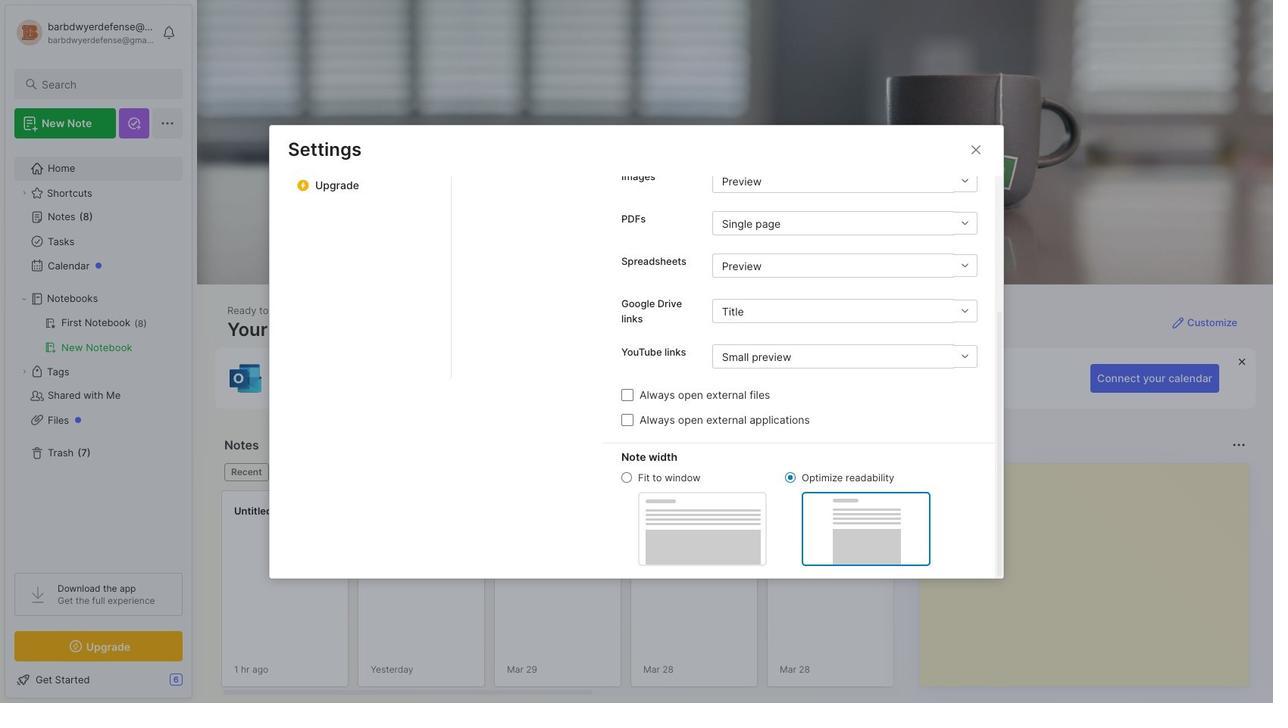 Task type: describe. For each thing, give the bounding box(es) containing it.
none search field inside main element
[[42, 75, 169, 93]]

expand tags image
[[20, 368, 29, 377]]

Choose default view option for Images field
[[712, 169, 978, 193]]

Choose default view option for Spreadsheets field
[[712, 254, 977, 278]]

Start writing… text field
[[932, 465, 1248, 675]]

Choose default view option for Google Drive links field
[[712, 299, 977, 324]]

close image
[[967, 141, 985, 159]]

group inside tree
[[14, 311, 182, 360]]



Task type: locate. For each thing, give the bounding box(es) containing it.
None checkbox
[[621, 389, 633, 401], [621, 414, 633, 426], [621, 389, 633, 401], [621, 414, 633, 426]]

Search text field
[[42, 77, 169, 92]]

Choose default view option for YouTube links field
[[712, 345, 977, 369]]

group
[[14, 311, 182, 360]]

tree
[[5, 148, 192, 560]]

row group
[[221, 491, 1273, 697]]

tree inside main element
[[5, 148, 192, 560]]

tab
[[224, 464, 269, 482]]

option group
[[621, 471, 931, 566]]

tab list
[[452, 0, 603, 379]]

None radio
[[621, 473, 632, 483], [785, 473, 796, 483], [621, 473, 632, 483], [785, 473, 796, 483]]

expand notebooks image
[[20, 295, 29, 304]]

main element
[[0, 0, 197, 704]]

None search field
[[42, 75, 169, 93]]

Choose default view option for PDFs field
[[712, 211, 977, 236]]



